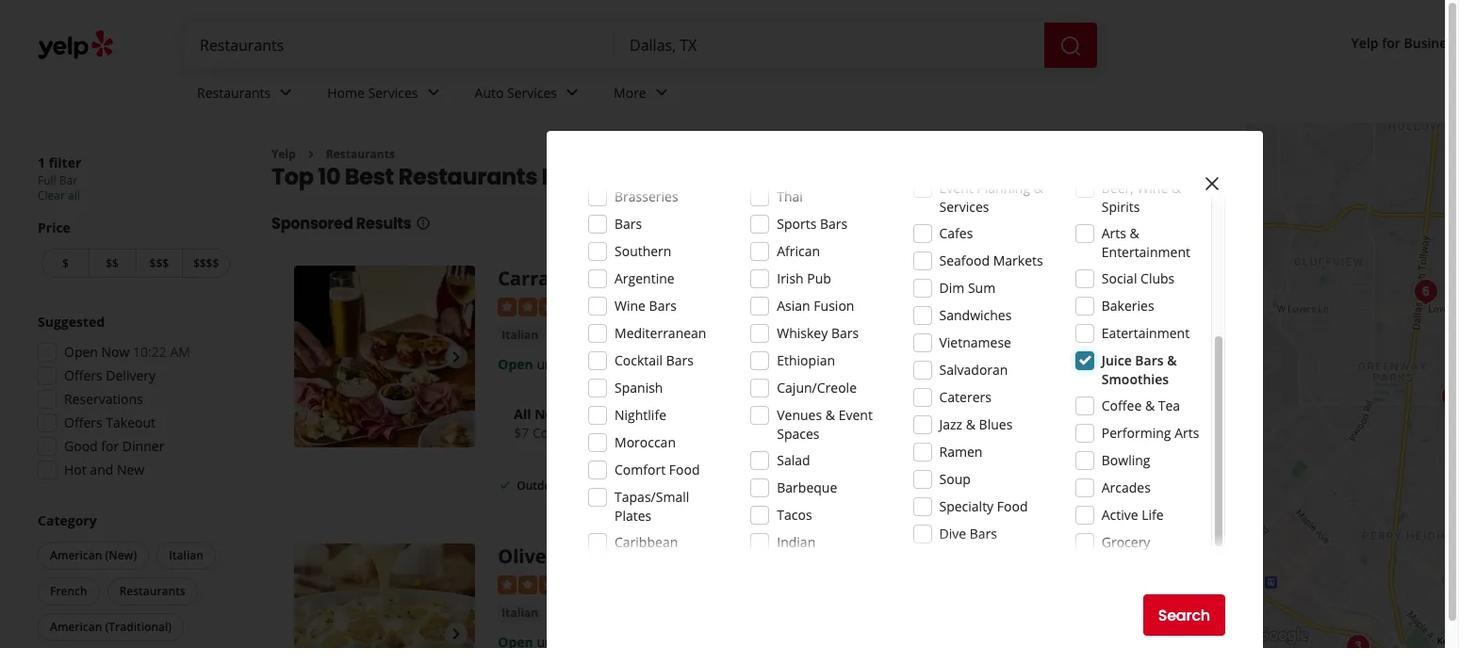 Task type: locate. For each thing, give the bounding box(es) containing it.
0 vertical spatial event
[[939, 179, 973, 197]]

None search field
[[185, 23, 1101, 68]]

wine up the north at the left
[[615, 297, 646, 315]]

services right auto
[[507, 84, 557, 101]]

bars down fusion
[[831, 324, 859, 342]]

0 vertical spatial new
[[535, 405, 564, 423]]

0 horizontal spatial arts
[[1102, 224, 1126, 242]]

new down dinner
[[117, 461, 144, 479]]

24 chevron down v2 image
[[422, 81, 444, 104], [561, 81, 583, 104], [650, 81, 673, 104]]

restaurants link right 16 chevron right v2 image
[[326, 146, 395, 162]]

1 horizontal spatial arts
[[1175, 424, 1199, 442]]

rodeo goat image
[[1340, 628, 1377, 648]]

1 horizontal spatial $7
[[594, 424, 609, 442]]

2 $7 from the left
[[594, 424, 609, 442]]

offers for offers takeout
[[64, 414, 102, 432]]

services inside "event planning & services"
[[939, 198, 989, 216]]

0 horizontal spatial services
[[368, 84, 418, 101]]

& down cajun/creole on the right
[[825, 406, 835, 424]]

daily.
[[692, 424, 726, 442]]

bars up smoothies
[[1135, 352, 1164, 369]]

american (traditional)
[[50, 619, 172, 635]]

bars right 'sports'
[[820, 215, 848, 233]]

mediterranean
[[615, 324, 706, 342]]

0 horizontal spatial food
[[669, 461, 700, 479]]

auto services link
[[460, 68, 599, 123]]

home
[[327, 84, 365, 101]]

(new)
[[105, 548, 137, 564]]

best
[[345, 162, 394, 193]]

tapas/small
[[615, 488, 689, 506]]

african
[[777, 242, 820, 260]]

1 horizontal spatial new
[[535, 405, 564, 423]]

italian button up restaurants button
[[157, 542, 216, 570]]

yelp for yelp link
[[271, 146, 296, 162]]

previous image
[[302, 623, 324, 646]]

1 vertical spatial slideshow element
[[294, 544, 475, 648]]

& right "planning"
[[1034, 179, 1043, 197]]

american down category at bottom
[[50, 548, 102, 564]]

for
[[1382, 34, 1400, 52], [101, 437, 119, 455]]

clear all link
[[38, 188, 80, 204]]

google image
[[1250, 624, 1313, 648]]

fusion
[[814, 297, 854, 315]]

american
[[50, 548, 102, 564], [50, 619, 102, 635]]

1 offers from the top
[[64, 367, 102, 385]]

asian fusion
[[777, 297, 854, 315]]

auto
[[475, 84, 504, 101]]

takeout down read
[[718, 478, 763, 494]]

jazz & blues
[[939, 416, 1013, 434]]

italian down plates
[[625, 544, 686, 569]]

seafood inside button
[[553, 327, 599, 343]]

cajun/creole
[[777, 379, 857, 397]]

italian button down 3.1 star rating image
[[498, 604, 542, 623]]

group containing suggested
[[32, 313, 234, 485]]

open down suggested
[[64, 343, 98, 361]]

for left business
[[1382, 34, 1400, 52]]

near
[[542, 162, 596, 193]]

& left 16 info v2 image
[[1171, 179, 1181, 197]]

0 vertical spatial yelp
[[1351, 34, 1379, 52]]

indian
[[777, 533, 816, 551]]

food right specialty
[[997, 498, 1028, 516]]

group
[[32, 313, 234, 485]]

$$ button
[[88, 249, 135, 278]]

yelp for business button
[[1344, 27, 1459, 61]]

italian link down 3.6 star rating image
[[498, 326, 542, 345]]

next image
[[445, 345, 468, 368]]

italian down 3.1 star rating image
[[502, 605, 538, 621]]

nightlife
[[615, 406, 666, 424]]

seafood up 10:00
[[553, 327, 599, 343]]

1 vertical spatial restaurants link
[[326, 146, 395, 162]]

1 horizontal spatial event
[[939, 179, 973, 197]]

tacos
[[777, 506, 812, 524]]

1 horizontal spatial open
[[498, 355, 533, 373]]

0 vertical spatial for
[[1382, 34, 1400, 52]]

grill
[[669, 266, 709, 292]]

services right home
[[368, 84, 418, 101]]

1 horizontal spatial takeout
[[718, 478, 763, 494]]

1 vertical spatial takeout
[[718, 478, 763, 494]]

0 horizontal spatial yelp
[[271, 146, 296, 162]]

0 horizontal spatial restaurants link
[[182, 68, 312, 123]]

1 vertical spatial seafood
[[553, 327, 599, 343]]

24 chevron down v2 image inside home services link
[[422, 81, 444, 104]]

full
[[38, 172, 56, 189]]

delivery up plates
[[640, 478, 684, 494]]

wine right beer,
[[1137, 179, 1168, 197]]

suggested
[[38, 313, 105, 331]]

arcades
[[1102, 479, 1151, 497]]

& right jazz
[[966, 416, 975, 434]]

social
[[1102, 270, 1137, 287]]

2 horizontal spatial services
[[939, 198, 989, 216]]

event
[[939, 179, 973, 197], [839, 406, 873, 424]]

& up entertainment
[[1130, 224, 1139, 242]]

2 offers from the top
[[64, 414, 102, 432]]

bars up 'mediterranean'
[[649, 297, 677, 315]]

0 horizontal spatial event
[[839, 406, 873, 424]]

bars up southern at the top left
[[615, 215, 642, 233]]

category group
[[34, 512, 234, 648]]

24 chevron down v2 image for home services
[[422, 81, 444, 104]]

$7 down the all
[[514, 424, 529, 442]]

1 vertical spatial offers
[[64, 414, 102, 432]]

italian button down 3.6 star rating image
[[498, 326, 542, 345]]

whiskey bars
[[777, 324, 859, 342]]

1 horizontal spatial 24 chevron down v2 image
[[561, 81, 583, 104]]

arts down tea
[[1175, 424, 1199, 442]]

1 horizontal spatial restaurants link
[[326, 146, 395, 162]]

vietnamese
[[939, 334, 1011, 352]]

arts down the spirits
[[1102, 224, 1126, 242]]

0 vertical spatial american
[[50, 548, 102, 564]]

2 horizontal spatial 24 chevron down v2 image
[[650, 81, 673, 104]]

yelp left business
[[1351, 34, 1379, 52]]

cocktails.
[[532, 424, 590, 442]]

3.1 star rating image
[[498, 576, 600, 594]]

coffee & tea
[[1102, 397, 1180, 415]]

dinner
[[122, 437, 164, 455]]

dim sum
[[939, 279, 996, 297]]

offers delivery
[[64, 367, 156, 385]]

category
[[38, 512, 97, 530]]

1 vertical spatial for
[[101, 437, 119, 455]]

olive garden italian restaurant image
[[294, 544, 475, 648]]

north
[[610, 327, 646, 345]]

1 horizontal spatial wine
[[1137, 179, 1168, 197]]

3.6
[[607, 296, 626, 314]]

1 vertical spatial wine
[[615, 297, 646, 315]]

0 vertical spatial arts
[[1102, 224, 1126, 242]]

takeout up dinner
[[106, 414, 156, 432]]

comfort food
[[615, 461, 700, 479]]

venues & event spaces
[[777, 406, 873, 443]]

1 horizontal spatial yelp
[[1351, 34, 1379, 52]]

services up cafes
[[939, 198, 989, 216]]

1 american from the top
[[50, 548, 102, 564]]

1 $7 from the left
[[514, 424, 529, 442]]

0 vertical spatial wine
[[1137, 179, 1168, 197]]

24 chevron down v2 image left auto
[[422, 81, 444, 104]]

bars for sports bars
[[820, 215, 848, 233]]

smoothies
[[1102, 370, 1169, 388]]

0 horizontal spatial open
[[64, 343, 98, 361]]

24 chevron down v2 image inside more link
[[650, 81, 673, 104]]

(traditional)
[[105, 619, 172, 635]]

juice bars & smoothies
[[1102, 352, 1177, 388]]

next image
[[445, 623, 468, 646]]

0 vertical spatial seafood
[[939, 252, 990, 270]]

read
[[734, 424, 765, 442]]

restaurants up (traditional)
[[119, 583, 185, 599]]

search button
[[1143, 595, 1225, 636]]

0 horizontal spatial takeout
[[106, 414, 156, 432]]

1 vertical spatial delivery
[[640, 478, 684, 494]]

olive
[[498, 544, 546, 569]]

24 chevron down v2 image inside auto services link
[[561, 81, 583, 104]]

event inside venues & event spaces
[[839, 406, 873, 424]]

10:22
[[133, 343, 167, 361]]

1 vertical spatial new
[[117, 461, 144, 479]]

1 vertical spatial event
[[839, 406, 873, 424]]

delivery
[[106, 367, 156, 385], [640, 478, 684, 494]]

1 horizontal spatial seafood
[[939, 252, 990, 270]]

bars down 'specialty food'
[[970, 525, 997, 543]]

sort:
[[1035, 171, 1063, 189]]

restaurants right 16 chevron right v2 image
[[326, 146, 395, 162]]

hudson house image
[[1407, 273, 1445, 311]]

slideshow element
[[294, 266, 475, 447], [294, 544, 475, 648]]

food down 7pm
[[669, 461, 700, 479]]

0 horizontal spatial 24 chevron down v2 image
[[422, 81, 444, 104]]

bars inside the juice bars & smoothies
[[1135, 352, 1164, 369]]

2 vertical spatial italian button
[[498, 604, 542, 623]]

$
[[62, 255, 69, 271]]

restaurants
[[197, 84, 271, 101], [326, 146, 395, 162], [398, 162, 537, 193], [119, 583, 185, 599]]

(235
[[629, 296, 656, 314]]

24 chevron down v2 image for more
[[650, 81, 673, 104]]

0 vertical spatial food
[[669, 461, 700, 479]]

pub
[[807, 270, 831, 287]]

bars down 'dallas'
[[666, 352, 694, 369]]

1 horizontal spatial for
[[1382, 34, 1400, 52]]

moroccan
[[615, 434, 676, 451]]

0 vertical spatial takeout
[[106, 414, 156, 432]]

restaurants link
[[182, 68, 312, 123], [326, 146, 395, 162]]

$ button
[[41, 249, 88, 278]]

bars for juice bars & smoothies
[[1135, 352, 1164, 369]]

performing
[[1102, 424, 1171, 442]]

top 10 best restaurants near dallas, texas
[[271, 162, 749, 193]]

italian down 3.6 star rating image
[[502, 327, 538, 343]]

16 info v2 image
[[1193, 173, 1208, 188]]

offers up reservations
[[64, 367, 102, 385]]

1 horizontal spatial delivery
[[640, 478, 684, 494]]

jazz
[[939, 416, 962, 434]]

bars for dive bars
[[970, 525, 997, 543]]

previous image
[[302, 345, 324, 368]]

irish pub
[[777, 270, 831, 287]]

italian button
[[498, 326, 542, 345], [157, 542, 216, 570], [498, 604, 542, 623]]

restaurants left 24 chevron down v2 image
[[197, 84, 271, 101]]

1 vertical spatial food
[[997, 498, 1028, 516]]

0 vertical spatial italian button
[[498, 326, 542, 345]]

yelp inside yelp for business button
[[1351, 34, 1379, 52]]

offers up good
[[64, 414, 102, 432]]

24 chevron down v2 image for auto services
[[561, 81, 583, 104]]

1 24 chevron down v2 image from the left
[[422, 81, 444, 104]]

24 chevron down v2 image right 'more'
[[650, 81, 673, 104]]

2 slideshow element from the top
[[294, 544, 475, 648]]

2 american from the top
[[50, 619, 102, 635]]

italian up (235
[[603, 266, 665, 292]]

hour!
[[613, 405, 650, 423]]

$7 down happy
[[594, 424, 609, 442]]

food for specialty food
[[997, 498, 1028, 516]]

irish
[[777, 270, 804, 287]]

pm
[[605, 355, 625, 373]]

1 vertical spatial yelp
[[271, 146, 296, 162]]

1 slideshow element from the top
[[294, 266, 475, 447]]

0 horizontal spatial seafood
[[553, 327, 599, 343]]

bars for wine bars
[[649, 297, 677, 315]]

for down offers takeout
[[101, 437, 119, 455]]

0 horizontal spatial new
[[117, 461, 144, 479]]

0 vertical spatial italian link
[[498, 326, 542, 345]]

0 horizontal spatial wine
[[615, 297, 646, 315]]

american down french button
[[50, 619, 102, 635]]

barbeque
[[777, 479, 837, 497]]

open left until at the bottom left
[[498, 355, 533, 373]]

open
[[64, 343, 98, 361], [498, 355, 533, 373]]

0 horizontal spatial $7
[[514, 424, 529, 442]]

yelp left 16 chevron right v2 image
[[271, 146, 296, 162]]

for inside button
[[1382, 34, 1400, 52]]

more link
[[599, 68, 688, 123]]

italian link down 3.1 star rating image
[[498, 604, 542, 623]]

filter
[[49, 154, 81, 172]]

event down cajun/creole on the right
[[839, 406, 873, 424]]

event up cafes
[[939, 179, 973, 197]]

french button
[[38, 578, 100, 606]]

0 vertical spatial offers
[[64, 367, 102, 385]]

restaurants link up yelp link
[[182, 68, 312, 123]]

juice
[[1102, 352, 1132, 369]]

seafood up dim sum
[[939, 252, 990, 270]]

cafes
[[939, 224, 973, 242]]

3 24 chevron down v2 image from the left
[[650, 81, 673, 104]]

bar
[[59, 172, 77, 189]]

seafood inside search dialog
[[939, 252, 990, 270]]

1 vertical spatial american
[[50, 619, 102, 635]]

search dialog
[[0, 0, 1459, 648]]

open now 10:22 am
[[64, 343, 190, 361]]

1 vertical spatial italian link
[[498, 604, 542, 623]]

ethiopian
[[777, 352, 835, 369]]

& down eatertainment
[[1167, 352, 1177, 369]]

bars for whiskey bars
[[831, 324, 859, 342]]

planning
[[977, 179, 1030, 197]]

0 vertical spatial delivery
[[106, 367, 156, 385]]

american for american (new)
[[50, 548, 102, 564]]

active
[[1102, 506, 1138, 524]]

specialty food
[[939, 498, 1028, 516]]

0 vertical spatial slideshow element
[[294, 266, 475, 447]]

services for home services
[[368, 84, 418, 101]]

24 chevron down v2 image right 'auto services'
[[561, 81, 583, 104]]

carrabba's italian grill image
[[294, 266, 475, 447]]

& inside venues & event spaces
[[825, 406, 835, 424]]

0 horizontal spatial for
[[101, 437, 119, 455]]

new up cocktails.
[[535, 405, 564, 423]]

venues
[[777, 406, 822, 424]]

delivery down the open now 10:22 am
[[106, 367, 156, 385]]

salvadoran
[[939, 361, 1008, 379]]

italian up restaurants button
[[169, 548, 203, 564]]

1 horizontal spatial food
[[997, 498, 1028, 516]]

new
[[535, 405, 564, 423], [117, 461, 144, 479]]

0 vertical spatial restaurants link
[[182, 68, 312, 123]]

clubs
[[1140, 270, 1175, 287]]

1 horizontal spatial services
[[507, 84, 557, 101]]

2 24 chevron down v2 image from the left
[[561, 81, 583, 104]]



Task type: describe. For each thing, give the bounding box(es) containing it.
active life
[[1102, 506, 1164, 524]]

yelp for business
[[1351, 34, 1459, 52]]

1 filter full bar clear all
[[38, 154, 81, 204]]

& left tea
[[1145, 397, 1155, 415]]

all
[[514, 405, 531, 423]]

$$$
[[149, 255, 169, 271]]

24 chevron down v2 image
[[274, 81, 297, 104]]

the honor bar image
[[1435, 377, 1459, 415]]

markets
[[993, 252, 1043, 270]]

happy
[[568, 405, 610, 423]]

home services link
[[312, 68, 460, 123]]

business categories element
[[182, 68, 1459, 123]]

and
[[90, 461, 113, 479]]

hot and new
[[64, 461, 144, 479]]

1 vertical spatial italian button
[[157, 542, 216, 570]]

eatertainment
[[1102, 324, 1190, 342]]

close image
[[1201, 172, 1223, 195]]

carrabba's italian grill
[[498, 266, 709, 292]]

carrabba's italian grill link
[[498, 266, 709, 292]]

4-
[[650, 424, 661, 442]]

tapas/small plates
[[615, 488, 689, 525]]

wine inside beer, wine & spirits
[[1137, 179, 1168, 197]]

for for dinner
[[101, 437, 119, 455]]

wine bars
[[615, 297, 677, 315]]

restaurants inside 'business categories' element
[[197, 84, 271, 101]]

offers takeout
[[64, 414, 156, 432]]

16 checkmark v2 image
[[498, 478, 513, 493]]

16 chevron right v2 image
[[303, 147, 318, 162]]

new inside all new happy hour! $7 cocktails. $7 bites. 4-7pm daily. read more
[[535, 405, 564, 423]]

for for business
[[1382, 34, 1400, 52]]

salad
[[777, 451, 810, 469]]

0 horizontal spatial delivery
[[106, 367, 156, 385]]

restaurants up 16 info v2 icon at the top of page
[[398, 162, 537, 193]]

price
[[38, 219, 71, 237]]

1 vertical spatial arts
[[1175, 424, 1199, 442]]

services for auto services
[[507, 84, 557, 101]]

bowling
[[1102, 451, 1150, 469]]

16 info v2 image
[[415, 216, 430, 231]]

italian inside category group
[[169, 548, 203, 564]]

malai kitchen image
[[1442, 195, 1459, 232]]

event inside "event planning & services"
[[939, 179, 973, 197]]

thai
[[777, 188, 803, 205]]

ramen
[[939, 443, 983, 461]]

offers for offers delivery
[[64, 367, 102, 385]]

sandwiches
[[939, 306, 1012, 324]]

yelp for yelp for business
[[1351, 34, 1379, 52]]

sponsored
[[271, 213, 353, 235]]

all new happy hour! $7 cocktails. $7 bites. 4-7pm daily. read more
[[514, 405, 803, 442]]

food for comfort food
[[669, 461, 700, 479]]

asian
[[777, 297, 810, 315]]

seafood button
[[550, 326, 602, 345]]

map region
[[1186, 0, 1459, 648]]

tea
[[1158, 397, 1180, 415]]

american (new) button
[[38, 542, 149, 570]]

yelp link
[[271, 146, 296, 162]]

& inside beer, wine & spirits
[[1171, 179, 1181, 197]]

blues
[[979, 416, 1013, 434]]

1 italian link from the top
[[498, 326, 542, 345]]

$$$$
[[193, 255, 219, 271]]

italian button for first italian link from the bottom of the page
[[498, 604, 542, 623]]

top
[[271, 162, 313, 193]]

italian button for first italian link
[[498, 326, 542, 345]]

search image
[[1059, 34, 1082, 57]]

& inside "event planning & services"
[[1034, 179, 1043, 197]]

arts inside arts & entertainment
[[1102, 224, 1126, 242]]

now
[[101, 343, 130, 361]]

3.6 star rating image
[[498, 298, 600, 317]]

southern
[[615, 242, 671, 260]]

all
[[68, 188, 80, 204]]

restaurant
[[691, 544, 797, 569]]

more
[[769, 424, 803, 442]]

sponsored results
[[271, 213, 411, 235]]

seafood link
[[550, 326, 602, 345]]

price group
[[38, 219, 234, 282]]

open for open until 10:00 pm
[[498, 355, 533, 373]]

10:00
[[568, 355, 601, 373]]

seafood for seafood markets
[[939, 252, 990, 270]]

good for dinner
[[64, 437, 164, 455]]

& inside the juice bars & smoothies
[[1167, 352, 1177, 369]]

soup
[[939, 470, 971, 488]]

french
[[50, 583, 87, 599]]

comfort
[[615, 461, 666, 479]]

arts & entertainment
[[1102, 224, 1190, 261]]

2 italian link from the top
[[498, 604, 542, 623]]

3.6 (235 reviews)
[[607, 296, 710, 314]]

coffee
[[1102, 397, 1142, 415]]

bars for cocktail bars
[[666, 352, 694, 369]]

auto services
[[475, 84, 557, 101]]

outdoor seating
[[517, 478, 606, 494]]

open for open now 10:22 am
[[64, 343, 98, 361]]

grocery
[[1102, 533, 1150, 551]]

restaurants button
[[107, 578, 198, 606]]

american (traditional) button
[[38, 614, 184, 642]]

bites.
[[612, 424, 646, 442]]

keybo
[[1437, 636, 1459, 647]]

brasseries
[[615, 188, 678, 205]]

dallas,
[[601, 162, 678, 193]]

restaurants inside button
[[119, 583, 185, 599]]

am
[[170, 343, 190, 361]]

caribbean
[[615, 533, 678, 551]]

spirits
[[1102, 198, 1140, 216]]

seafood for seafood
[[553, 327, 599, 343]]

takeout inside group
[[106, 414, 156, 432]]

olive garden italian restaurant
[[498, 544, 797, 569]]

specialty
[[939, 498, 994, 516]]

cocktail bars
[[615, 352, 694, 369]]

until
[[537, 355, 564, 373]]

seating
[[566, 478, 606, 494]]

carrabba's
[[498, 266, 599, 292]]

keybo button
[[1437, 635, 1459, 648]]

sports bars
[[777, 215, 848, 233]]

sports
[[777, 215, 817, 233]]

& inside arts & entertainment
[[1130, 224, 1139, 242]]

american for american (traditional)
[[50, 619, 102, 635]]



Task type: vqa. For each thing, say whether or not it's contained in the screenshot.
search icon
yes



